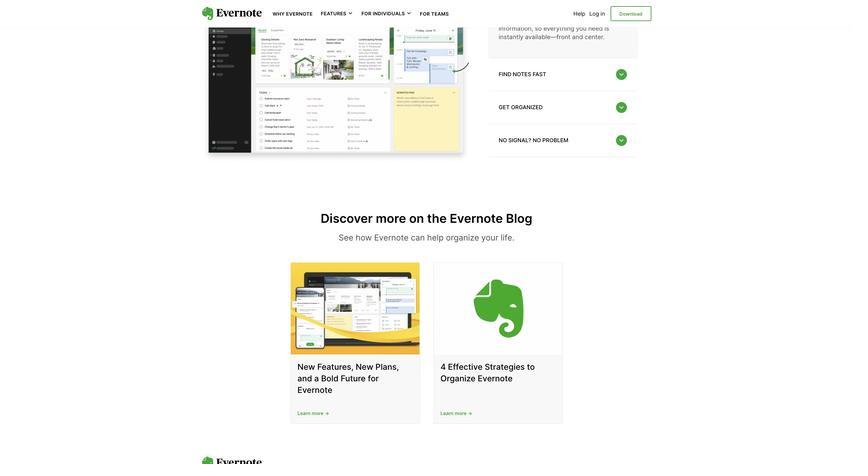 Task type: describe. For each thing, give the bounding box(es) containing it.
to
[[527, 363, 535, 372]]

more for new features, new plans, and a bold future for evernote
[[312, 411, 324, 417]]

→ for evernote
[[468, 411, 472, 417]]

1 no from the left
[[499, 137, 507, 144]]

more for 4 effective strategies to organize evernote
[[455, 411, 467, 417]]

for individuals
[[361, 11, 405, 16]]

discover
[[321, 211, 373, 226]]

log
[[589, 10, 599, 17]]

your inside the home surfaces your most relevant information, so everything you need is instantly available—front and center.
[[544, 16, 557, 24]]

1 new from the left
[[298, 363, 315, 372]]

log in link
[[589, 10, 605, 17]]

download
[[619, 11, 643, 17]]

surfaces
[[518, 16, 543, 24]]

so
[[535, 25, 542, 32]]

life.
[[501, 233, 514, 243]]

discover more on the evernote blog
[[321, 211, 532, 226]]

home surfaces your most relevant information, so everything you need is instantly available—front and center.
[[499, 16, 609, 41]]

fast
[[533, 71, 546, 78]]

how
[[356, 233, 372, 243]]

information,
[[499, 25, 533, 32]]

in
[[601, 10, 605, 17]]

find notes fast
[[499, 71, 546, 78]]

individuals
[[373, 11, 405, 16]]

blog image image for new
[[291, 263, 419, 355]]

2 new from the left
[[356, 363, 373, 372]]

find
[[499, 71, 511, 78]]

4 effective strategies to organize evernote
[[441, 363, 535, 384]]

blog image image for strategies
[[434, 263, 562, 355]]

why
[[273, 11, 285, 17]]

learn for new features, new plans, and a bold future for evernote
[[298, 411, 311, 417]]

teams
[[431, 11, 449, 17]]

effective
[[448, 363, 483, 372]]

for teams
[[420, 11, 449, 17]]

help link
[[574, 10, 585, 17]]

learn more → for new features, new plans, and a bold future for evernote
[[298, 411, 329, 417]]

everything
[[544, 25, 574, 32]]

can
[[411, 233, 425, 243]]

is
[[605, 25, 609, 32]]

2 evernote logo image from the top
[[202, 457, 262, 465]]

learn more → for 4 effective strategies to organize evernote
[[441, 411, 472, 417]]

→ for a
[[325, 411, 329, 417]]

features,
[[317, 363, 354, 372]]

log in
[[589, 10, 605, 17]]

evernote inside 4 effective strategies to organize evernote
[[478, 374, 513, 384]]

0 horizontal spatial your
[[481, 233, 499, 243]]

instantly
[[499, 34, 523, 41]]

notes
[[513, 71, 531, 78]]

4
[[441, 363, 446, 372]]

no signal? no problem
[[499, 137, 569, 144]]

blog
[[506, 211, 532, 226]]

bold
[[321, 374, 339, 384]]

problem
[[543, 137, 569, 144]]



Task type: vqa. For each thing, say whether or not it's contained in the screenshot.
I
no



Task type: locate. For each thing, give the bounding box(es) containing it.
1 horizontal spatial learn
[[441, 411, 454, 417]]

1 horizontal spatial learn more →
[[441, 411, 472, 417]]

your up everything
[[544, 16, 557, 24]]

help
[[574, 10, 585, 17]]

the
[[427, 211, 447, 226]]

for for for individuals
[[361, 11, 372, 16]]

future
[[341, 374, 366, 384]]

0 horizontal spatial learn
[[298, 411, 311, 417]]

help
[[427, 233, 444, 243]]

home
[[499, 16, 516, 24]]

no
[[499, 137, 507, 144], [533, 137, 541, 144]]

your
[[544, 16, 557, 24], [481, 233, 499, 243]]

features button
[[321, 10, 353, 17]]

signal?
[[508, 137, 531, 144]]

need
[[588, 25, 603, 32]]

2 blog image image from the left
[[434, 263, 562, 355]]

0 horizontal spatial for
[[361, 11, 372, 16]]

1 evernote logo image from the top
[[202, 7, 262, 20]]

1 horizontal spatial no
[[533, 137, 541, 144]]

evernote left can
[[374, 233, 409, 243]]

0 horizontal spatial and
[[298, 374, 312, 384]]

for
[[368, 374, 379, 384]]

for teams link
[[420, 10, 449, 17]]

1 vertical spatial your
[[481, 233, 499, 243]]

1 → from the left
[[325, 411, 329, 417]]

→
[[325, 411, 329, 417], [468, 411, 472, 417]]

1 learn from the left
[[298, 411, 311, 417]]

for for for teams
[[420, 11, 430, 17]]

 image
[[202, 0, 474, 167]]

learn for 4 effective strategies to organize evernote
[[441, 411, 454, 417]]

0 horizontal spatial no
[[499, 137, 507, 144]]

and inside the home surfaces your most relevant information, so everything you need is instantly available—front and center.
[[572, 34, 583, 41]]

0 horizontal spatial new
[[298, 363, 315, 372]]

and left a
[[298, 374, 312, 384]]

learn
[[298, 411, 311, 417], [441, 411, 454, 417]]

why evernote link
[[273, 10, 313, 17]]

1 learn more → from the left
[[298, 411, 329, 417]]

get organized
[[499, 104, 543, 111]]

evernote right why
[[286, 11, 313, 17]]

evernote down a
[[298, 385, 332, 395]]

1 horizontal spatial blog image image
[[434, 263, 562, 355]]

for left individuals
[[361, 11, 372, 16]]

new features, new plans, and a bold future for evernote
[[298, 363, 399, 395]]

and inside new features, new plans, and a bold future for evernote
[[298, 374, 312, 384]]

1 blog image image from the left
[[291, 263, 419, 355]]

learn more →
[[298, 411, 329, 417], [441, 411, 472, 417]]

1 horizontal spatial more
[[376, 211, 406, 226]]

new
[[298, 363, 315, 372], [356, 363, 373, 372]]

features
[[321, 11, 347, 16]]

plans,
[[376, 363, 399, 372]]

evernote down 'strategies'
[[478, 374, 513, 384]]

0 horizontal spatial learn more →
[[298, 411, 329, 417]]

and down you
[[572, 34, 583, 41]]

get
[[499, 104, 510, 111]]

for inside button
[[361, 11, 372, 16]]

available—front
[[525, 34, 570, 41]]

2 horizontal spatial more
[[455, 411, 467, 417]]

1 horizontal spatial for
[[420, 11, 430, 17]]

more
[[376, 211, 406, 226], [312, 411, 324, 417], [455, 411, 467, 417]]

evernote up 'organize'
[[450, 211, 503, 226]]

see how evernote can help organize your life.
[[339, 233, 514, 243]]

a
[[314, 374, 319, 384]]

2 no from the left
[[533, 137, 541, 144]]

no right signal? on the top of the page
[[533, 137, 541, 144]]

1 horizontal spatial new
[[356, 363, 373, 372]]

for individuals button
[[361, 10, 412, 17]]

new up for
[[356, 363, 373, 372]]

you
[[576, 25, 587, 32]]

for left the teams
[[420, 11, 430, 17]]

evernote inside why evernote 'link'
[[286, 11, 313, 17]]

evernote inside new features, new plans, and a bold future for evernote
[[298, 385, 332, 395]]

most
[[559, 16, 573, 24]]

0 vertical spatial evernote logo image
[[202, 7, 262, 20]]

0 vertical spatial your
[[544, 16, 557, 24]]

why evernote
[[273, 11, 313, 17]]

1 horizontal spatial →
[[468, 411, 472, 417]]

2 learn from the left
[[441, 411, 454, 417]]

organize
[[446, 233, 479, 243]]

organize
[[441, 374, 476, 384]]

1 vertical spatial evernote logo image
[[202, 457, 262, 465]]

blog image image
[[291, 263, 419, 355], [434, 263, 562, 355]]

for
[[361, 11, 372, 16], [420, 11, 430, 17]]

download link
[[611, 6, 651, 21]]

2 → from the left
[[468, 411, 472, 417]]

relevant
[[575, 16, 598, 24]]

center.
[[585, 34, 605, 41]]

strategies
[[485, 363, 525, 372]]

and
[[572, 34, 583, 41], [298, 374, 312, 384]]

new up a
[[298, 363, 315, 372]]

1 horizontal spatial and
[[572, 34, 583, 41]]

on
[[409, 211, 424, 226]]

no left signal? on the top of the page
[[499, 137, 507, 144]]

0 horizontal spatial more
[[312, 411, 324, 417]]

evernote
[[286, 11, 313, 17], [450, 211, 503, 226], [374, 233, 409, 243], [478, 374, 513, 384], [298, 385, 332, 395]]

2 learn more → from the left
[[441, 411, 472, 417]]

0 vertical spatial and
[[572, 34, 583, 41]]

1 horizontal spatial your
[[544, 16, 557, 24]]

organized
[[511, 104, 543, 111]]

your left life.
[[481, 233, 499, 243]]

see
[[339, 233, 353, 243]]

0 horizontal spatial blog image image
[[291, 263, 419, 355]]

0 horizontal spatial →
[[325, 411, 329, 417]]

evernote logo image
[[202, 7, 262, 20], [202, 457, 262, 465]]

1 vertical spatial and
[[298, 374, 312, 384]]



